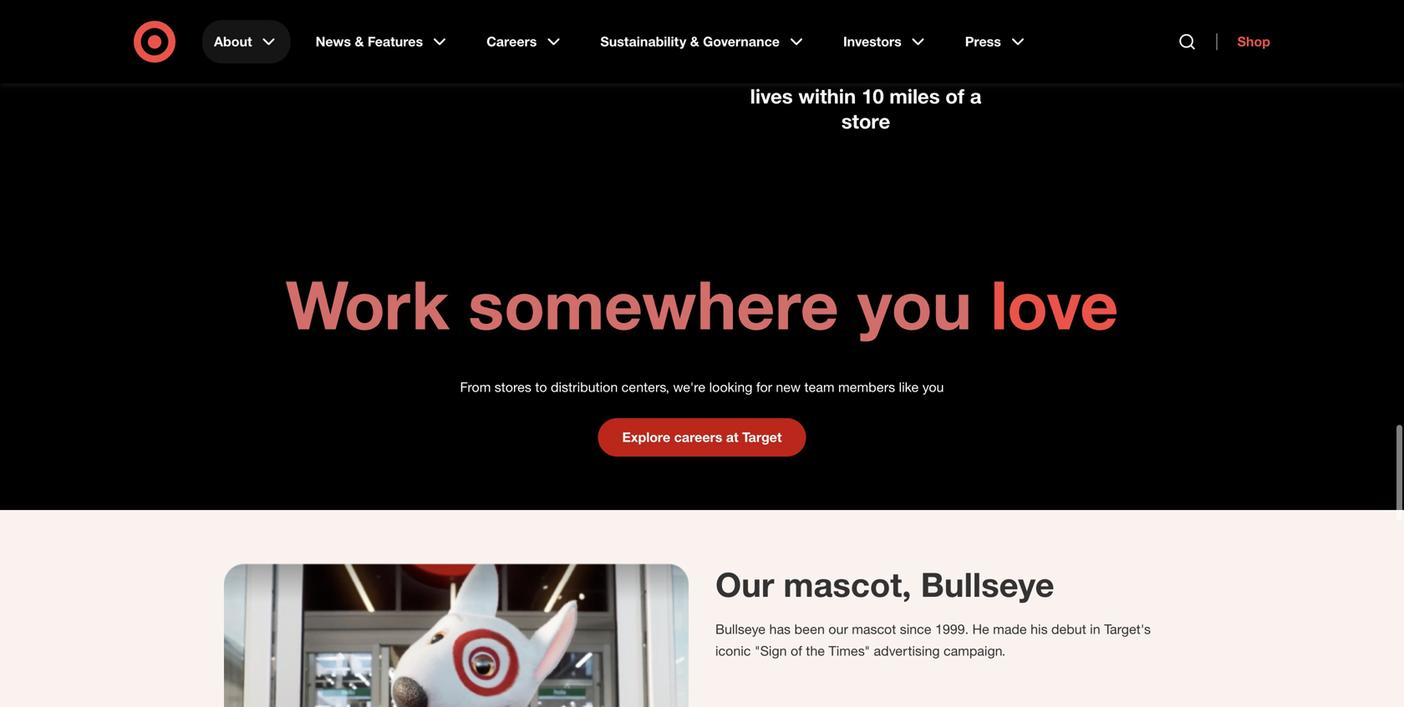 Task type: vqa. For each thing, say whether or not it's contained in the screenshot.
"Read more"
no



Task type: locate. For each thing, give the bounding box(es) containing it.
news
[[316, 33, 351, 50]]

times"
[[829, 644, 870, 660]]

of down been
[[791, 644, 802, 660]]

"sign
[[755, 644, 787, 660]]

members left the like
[[838, 379, 895, 396]]

of
[[764, 59, 783, 83], [946, 84, 965, 108], [791, 644, 802, 660]]

for
[[756, 379, 772, 396]]

advertising
[[874, 644, 940, 660]]

of up lives
[[764, 59, 783, 83]]

you up the like
[[858, 264, 972, 346]]

in
[[1090, 622, 1101, 638]]

explore careers at target link
[[598, 419, 806, 457]]

campaign.
[[944, 644, 1006, 660]]

new
[[776, 379, 801, 396]]

bullseye up he at the right bottom of page
[[921, 565, 1054, 606]]

debut
[[1052, 622, 1086, 638]]

1 vertical spatial bullseye
[[715, 622, 766, 638]]

1 vertical spatial the
[[806, 644, 825, 660]]

love
[[991, 264, 1119, 346]]

you right the like
[[923, 379, 944, 396]]

a
[[970, 84, 982, 108]]

careers
[[487, 33, 537, 50]]

population
[[867, 59, 968, 83]]

news & features link
[[304, 20, 461, 64]]

been
[[794, 622, 825, 638]]

0 horizontal spatial team
[[417, 59, 465, 83]]

0 horizontal spatial members
[[471, 59, 561, 83]]

& inside sustainability & governance link
[[690, 33, 699, 50]]

shop
[[1238, 33, 1271, 50]]

the
[[788, 59, 819, 83], [806, 644, 825, 660]]

news & features
[[316, 33, 423, 50]]

bullseye inside bullseye has been our mascot since 1999. he made his debut in target's iconic "sign of the times" advertising campaign.
[[715, 622, 766, 638]]

team
[[417, 59, 465, 83], [805, 379, 835, 396]]

1 horizontal spatial of
[[791, 644, 802, 660]]

1 horizontal spatial &
[[690, 33, 699, 50]]

press link
[[953, 20, 1040, 64]]

the down been
[[806, 644, 825, 660]]

somewhere
[[468, 264, 839, 346]]

work somewhere you love
[[286, 264, 1119, 346]]

2 & from the left
[[690, 33, 699, 50]]

distribution
[[551, 379, 618, 396]]

stores
[[495, 379, 532, 396]]

the inside bullseye has been our mascot since 1999. he made his debut in target's iconic "sign of the times" advertising campaign.
[[806, 644, 825, 660]]

target's
[[1104, 622, 1151, 638]]

bullseye has been our mascot since 1999. he made his debut in target's iconic "sign of the times" advertising campaign.
[[715, 622, 1151, 660]]

team right new
[[805, 379, 835, 396]]

press
[[965, 33, 1001, 50]]

members down careers
[[471, 59, 561, 83]]

1 & from the left
[[355, 33, 364, 50]]

bullseye up iconic
[[715, 622, 766, 638]]

& for governance
[[690, 33, 699, 50]]

his
[[1031, 622, 1048, 638]]

employed
[[567, 59, 659, 83]]

& for features
[[355, 33, 364, 50]]

0 vertical spatial of
[[764, 59, 783, 83]]

work
[[286, 264, 450, 346]]

team down features
[[417, 59, 465, 83]]

the up within
[[788, 59, 819, 83]]

& inside news & features link
[[355, 33, 364, 50]]

0 horizontal spatial &
[[355, 33, 364, 50]]

features
[[368, 33, 423, 50]]

of inside bullseye has been our mascot since 1999. he made his debut in target's iconic "sign of the times" advertising campaign.
[[791, 644, 802, 660]]

& left governance
[[690, 33, 699, 50]]

made
[[993, 622, 1027, 638]]

& right news in the left top of the page
[[355, 33, 364, 50]]

0 vertical spatial the
[[788, 59, 819, 83]]

at
[[726, 430, 739, 446]]

1 vertical spatial of
[[946, 84, 965, 108]]

to
[[535, 379, 547, 396]]

0 vertical spatial bullseye
[[921, 565, 1054, 606]]

sustainability & governance
[[600, 33, 780, 50]]

bullseye
[[921, 565, 1054, 606], [715, 622, 766, 638]]

1 vertical spatial members
[[838, 379, 895, 396]]

0 horizontal spatial bullseye
[[715, 622, 766, 638]]

of left a
[[946, 84, 965, 108]]

about link
[[202, 20, 291, 64]]

2 vertical spatial of
[[791, 644, 802, 660]]

you
[[858, 264, 972, 346], [923, 379, 944, 396]]

1 vertical spatial team
[[805, 379, 835, 396]]

mascot
[[852, 622, 896, 638]]

10
[[862, 84, 884, 108]]

members
[[471, 59, 561, 83], [838, 379, 895, 396]]

sustainability & governance link
[[589, 20, 818, 64]]

like
[[899, 379, 919, 396]]

1 horizontal spatial bullseye
[[921, 565, 1054, 606]]

mascot,
[[784, 565, 911, 606]]

1 vertical spatial you
[[923, 379, 944, 396]]

team members employed
[[417, 59, 659, 83]]

&
[[355, 33, 364, 50], [690, 33, 699, 50]]

explore
[[622, 430, 670, 446]]



Task type: describe. For each thing, give the bounding box(es) containing it.
since
[[900, 622, 932, 638]]

of the u.s. population lives within 10 miles of a store
[[750, 59, 982, 133]]

iconic
[[715, 644, 751, 660]]

store
[[842, 109, 890, 133]]

within
[[799, 84, 856, 108]]

governance
[[703, 33, 780, 50]]

has
[[769, 622, 791, 638]]

lives
[[750, 84, 793, 108]]

centers,
[[622, 379, 670, 396]]

0 vertical spatial team
[[417, 59, 465, 83]]

our
[[715, 565, 774, 606]]

careers
[[674, 430, 722, 446]]

the inside of the u.s. population lives within 10 miles of a store
[[788, 59, 819, 83]]

looking
[[709, 379, 753, 396]]

our mascot, bullseye
[[715, 565, 1054, 606]]

1 horizontal spatial team
[[805, 379, 835, 396]]

explore careers at target
[[622, 430, 782, 446]]

sustainability
[[600, 33, 686, 50]]

careers link
[[475, 20, 575, 64]]

investors
[[843, 33, 902, 50]]

0 horizontal spatial of
[[764, 59, 783, 83]]

our
[[829, 622, 848, 638]]

u.s.
[[824, 59, 861, 83]]

from
[[460, 379, 491, 396]]

investors link
[[832, 20, 940, 64]]

from stores to distribution centers, we're looking for new team members like you
[[460, 379, 944, 396]]

about
[[214, 33, 252, 50]]

we're
[[673, 379, 706, 396]]

1999.
[[935, 622, 969, 638]]

shop link
[[1217, 33, 1271, 50]]

0 vertical spatial you
[[858, 264, 972, 346]]

he
[[973, 622, 989, 638]]

2 horizontal spatial of
[[946, 84, 965, 108]]

miles
[[890, 84, 940, 108]]

1 horizontal spatial members
[[838, 379, 895, 396]]

0 vertical spatial members
[[471, 59, 561, 83]]

target
[[742, 430, 782, 446]]



